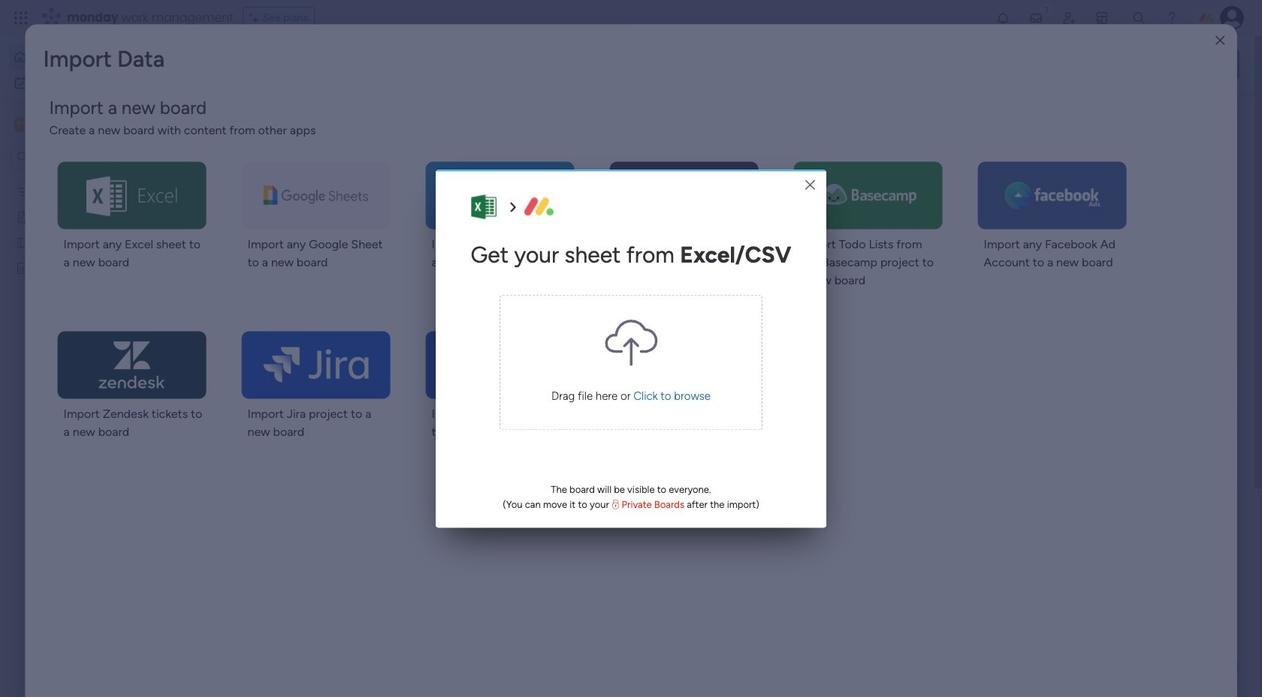 Task type: locate. For each thing, give the bounding box(es) containing it.
see plans image
[[249, 10, 263, 26]]

list box
[[0, 175, 192, 483]]

help image
[[1164, 11, 1179, 26]]

help center element
[[1014, 431, 1240, 491]]

option up workspace selection element at the left of page
[[9, 45, 183, 69]]

dapulse x slim image
[[805, 177, 815, 194]]

templates image image
[[1028, 113, 1226, 217]]

option down search in workspace field
[[0, 178, 192, 181]]

public board image
[[16, 235, 30, 249]]

close recently visited image
[[232, 122, 250, 140]]

workspace image
[[14, 116, 29, 133]]

0 horizontal spatial component image
[[497, 298, 510, 311]]

close image
[[1216, 35, 1225, 46]]

1 horizontal spatial component image
[[742, 298, 756, 311]]

option
[[9, 45, 183, 69], [0, 178, 192, 181]]

component image
[[497, 298, 510, 311], [742, 298, 756, 311]]

notifications image
[[995, 11, 1010, 26]]

getting started element
[[1014, 359, 1240, 419]]

quick search results list box
[[232, 140, 978, 524]]

monday marketplace image
[[1095, 11, 1110, 26]]

Search in workspace field
[[32, 148, 125, 166]]

invite members image
[[1061, 11, 1076, 26]]

update feed image
[[1028, 11, 1043, 26]]

kendall parks image
[[1220, 6, 1244, 30]]



Task type: vqa. For each thing, say whether or not it's contained in the screenshot.
'QUICK SEARCH RESULTS' list box
yes



Task type: describe. For each thing, give the bounding box(es) containing it.
public dashboard image
[[16, 261, 30, 275]]

select product image
[[14, 11, 29, 26]]

search everything image
[[1131, 11, 1146, 26]]

0 vertical spatial option
[[9, 45, 183, 69]]

1 image
[[1040, 1, 1053, 18]]

dapulse private image
[[612, 500, 619, 511]]

private board image
[[16, 210, 30, 224]]

2 component image from the left
[[742, 298, 756, 311]]

workspace selection element
[[14, 116, 125, 135]]

1 component image from the left
[[497, 298, 510, 311]]

1 vertical spatial option
[[0, 178, 192, 181]]



